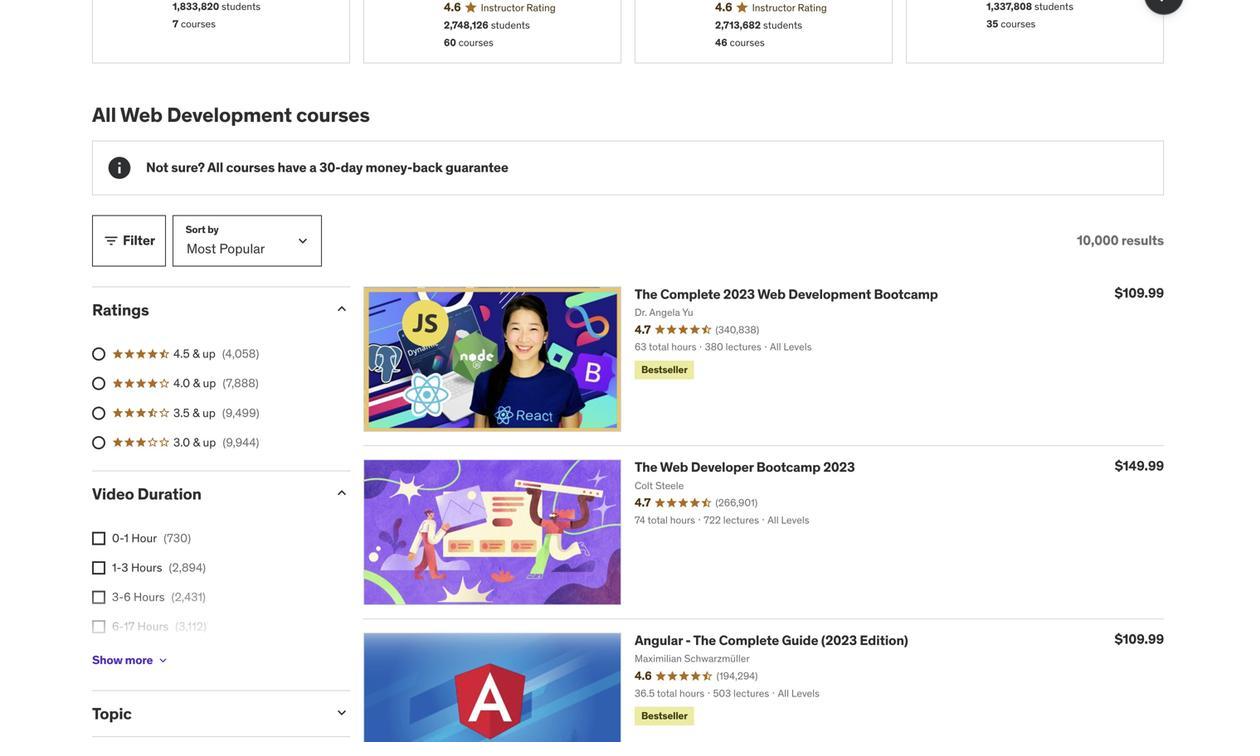 Task type: describe. For each thing, give the bounding box(es) containing it.
& for 3.5
[[192, 406, 200, 420]]

(730)
[[164, 531, 191, 546]]

17+ hours
[[112, 649, 164, 664]]

& for 3.0
[[193, 435, 200, 450]]

money-
[[365, 159, 412, 176]]

angular
[[635, 632, 683, 649]]

3
[[121, 560, 128, 575]]

(7,888)
[[223, 376, 259, 391]]

17+
[[112, 649, 130, 664]]

-
[[686, 632, 691, 649]]

$109.99 for the complete 2023 web development bootcamp
[[1115, 284, 1164, 301]]

hours for 6-17 hours
[[137, 619, 169, 634]]

3.0 & up (9,944)
[[173, 435, 259, 450]]

up for 4.0 & up
[[203, 376, 216, 391]]

up for 3.5 & up
[[202, 406, 216, 420]]

next image
[[1151, 0, 1177, 8]]

0 vertical spatial 2023
[[723, 286, 755, 303]]

guide
[[782, 632, 818, 649]]

1-3 hours (2,894)
[[112, 560, 206, 575]]

video duration button
[[92, 484, 320, 504]]

up for 4.5 & up
[[202, 346, 216, 361]]

xsmall image for 3-
[[92, 591, 105, 604]]

(3,112)
[[175, 619, 206, 634]]

(2,431)
[[171, 590, 206, 605]]

courses for 35
[[1001, 17, 1036, 30]]

4.0 & up (7,888)
[[173, 376, 259, 391]]

not
[[146, 159, 168, 176]]

up for 3.0 & up
[[203, 435, 216, 450]]

xsmall image for 6-
[[92, 621, 105, 634]]

guarantee
[[445, 159, 508, 176]]

0-1 hour (730)
[[112, 531, 191, 546]]

courses for all
[[226, 159, 275, 176]]

1
[[124, 531, 129, 546]]

3.0
[[173, 435, 190, 450]]

ratings button
[[92, 300, 320, 320]]

2 vertical spatial the
[[693, 632, 716, 649]]

1 vertical spatial bootcamp
[[756, 459, 821, 476]]

all web development courses
[[92, 102, 370, 127]]

instructor rating for 2,713,682 students 46 courses
[[752, 1, 827, 14]]

students for 1,833,820 students 7 courses
[[222, 0, 261, 13]]

2,713,682
[[715, 19, 761, 31]]

4.5
[[173, 346, 190, 361]]

2,748,126
[[444, 19, 488, 31]]

the for the complete 2023 web development bootcamp
[[635, 286, 657, 303]]

60
[[444, 36, 456, 49]]

the web developer bootcamp 2023
[[635, 459, 855, 476]]

instructor for 2,748,126
[[481, 1, 524, 14]]

0 vertical spatial all
[[92, 102, 116, 127]]

1 horizontal spatial development
[[788, 286, 871, 303]]

have
[[278, 159, 307, 176]]

6-
[[112, 619, 124, 634]]

filter button
[[92, 215, 166, 267]]

3-6 hours (2,431)
[[112, 590, 206, 605]]

6-17 hours (3,112)
[[112, 619, 206, 634]]

show more button
[[92, 644, 170, 677]]

10,000 results
[[1077, 232, 1164, 249]]

1-
[[112, 560, 121, 575]]

& for 4.5
[[192, 346, 200, 361]]

1 horizontal spatial all
[[207, 159, 223, 176]]

10,000
[[1077, 232, 1119, 249]]

more
[[125, 653, 153, 668]]

courses for 60
[[459, 36, 493, 49]]

video
[[92, 484, 134, 504]]

courses for development
[[296, 102, 370, 127]]

xsmall image inside show more "button"
[[156, 654, 170, 667]]

show
[[92, 653, 123, 668]]

small image for video duration
[[334, 485, 350, 502]]



Task type: vqa. For each thing, say whether or not it's contained in the screenshot.
Fitness
no



Task type: locate. For each thing, give the bounding box(es) containing it.
& right 4.0
[[193, 376, 200, 391]]

not sure? all courses have a 30-day money-back guarantee
[[146, 159, 508, 176]]

1 horizontal spatial 2023
[[823, 459, 855, 476]]

students inside 1,337,808 students 35 courses
[[1034, 0, 1074, 13]]

0 horizontal spatial development
[[167, 102, 292, 127]]

0 horizontal spatial web
[[120, 102, 163, 127]]

courses inside 2,713,682 students 46 courses
[[730, 36, 765, 49]]

students inside 2,713,682 students 46 courses
[[763, 19, 802, 31]]

1,833,820 students 7 courses
[[173, 0, 261, 30]]

hours for 3-6 hours
[[134, 590, 165, 605]]

web for developer
[[660, 459, 688, 476]]

up
[[202, 346, 216, 361], [203, 376, 216, 391], [202, 406, 216, 420], [203, 435, 216, 450]]

up right 4.0
[[203, 376, 216, 391]]

1 horizontal spatial instructor rating
[[752, 1, 827, 14]]

ratings
[[92, 300, 149, 320]]

filter
[[123, 232, 155, 249]]

4 up from the top
[[203, 435, 216, 450]]

2 horizontal spatial web
[[757, 286, 786, 303]]

web for development
[[120, 102, 163, 127]]

& right 3.0
[[193, 435, 200, 450]]

0 vertical spatial $109.99
[[1115, 284, 1164, 301]]

all
[[92, 102, 116, 127], [207, 159, 223, 176]]

4.5 & up (4,058)
[[173, 346, 259, 361]]

1 & from the top
[[192, 346, 200, 361]]

instructor rating
[[481, 1, 556, 14], [752, 1, 827, 14]]

day
[[341, 159, 363, 176]]

3-
[[112, 590, 124, 605]]

35
[[986, 17, 998, 30]]

up right 3.0
[[203, 435, 216, 450]]

courses inside 1,833,820 students 7 courses
[[181, 17, 216, 30]]

angular - the complete guide (2023 edition) link
[[635, 632, 908, 649]]

$109.99 for angular - the complete guide (2023 edition)
[[1115, 631, 1164, 648]]

1,337,808
[[986, 0, 1032, 13]]

& right 4.5
[[192, 346, 200, 361]]

students for 2,713,682 students 46 courses
[[763, 19, 802, 31]]

xsmall image left 6-
[[92, 621, 105, 634]]

carousel element
[[92, 0, 1184, 64]]

development
[[167, 102, 292, 127], [788, 286, 871, 303]]

0 vertical spatial bootcamp
[[874, 286, 938, 303]]

30-
[[319, 159, 341, 176]]

0 vertical spatial the
[[635, 286, 657, 303]]

students
[[222, 0, 261, 13], [1034, 0, 1074, 13], [491, 19, 530, 31], [763, 19, 802, 31]]

courses down the "2,713,682"
[[730, 36, 765, 49]]

3 up from the top
[[202, 406, 216, 420]]

students inside 1,833,820 students 7 courses
[[222, 0, 261, 13]]

1 vertical spatial development
[[788, 286, 871, 303]]

1 vertical spatial complete
[[719, 632, 779, 649]]

students for 2,748,126 students 60 courses
[[491, 19, 530, 31]]

rating up 2,713,682 students 46 courses
[[798, 1, 827, 14]]

instructor rating up 2,713,682 students 46 courses
[[752, 1, 827, 14]]

sure?
[[171, 159, 205, 176]]

17
[[124, 619, 135, 634]]

the complete 2023 web development bootcamp link
[[635, 286, 938, 303]]

courses inside 2,748,126 students 60 courses
[[459, 36, 493, 49]]

1 horizontal spatial rating
[[798, 1, 827, 14]]

4.0
[[173, 376, 190, 391]]

(2,894)
[[169, 560, 206, 575]]

angular - the complete guide (2023 edition)
[[635, 632, 908, 649]]

0 horizontal spatial rating
[[526, 1, 556, 14]]

courses for 46
[[730, 36, 765, 49]]

instructor rating for 2,748,126 students 60 courses
[[481, 1, 556, 14]]

1,833,820
[[173, 0, 219, 13]]

hour
[[131, 531, 157, 546]]

web
[[120, 102, 163, 127], [757, 286, 786, 303], [660, 459, 688, 476]]

1 up from the top
[[202, 346, 216, 361]]

1 vertical spatial all
[[207, 159, 223, 176]]

2,748,126 students 60 courses
[[444, 19, 530, 49]]

students inside 2,748,126 students 60 courses
[[491, 19, 530, 31]]

7
[[173, 17, 178, 30]]

0 vertical spatial development
[[167, 102, 292, 127]]

bootcamp
[[874, 286, 938, 303], [756, 459, 821, 476]]

hours right 17+
[[133, 649, 164, 664]]

instructor rating up 2,748,126 students 60 courses at top left
[[481, 1, 556, 14]]

6
[[124, 590, 131, 605]]

rating up 2,748,126 students 60 courses at top left
[[526, 1, 556, 14]]

the for the web developer bootcamp 2023
[[635, 459, 657, 476]]

xsmall image for 0-
[[92, 532, 105, 545]]

2 rating from the left
[[798, 1, 827, 14]]

students right the "2,713,682"
[[763, 19, 802, 31]]

xsmall image left the 3-
[[92, 591, 105, 604]]

back
[[412, 159, 443, 176]]

show more
[[92, 653, 153, 668]]

up right "3.5"
[[202, 406, 216, 420]]

2023
[[723, 286, 755, 303], [823, 459, 855, 476]]

3 & from the top
[[192, 406, 200, 420]]

46
[[715, 36, 727, 49]]

topic button
[[92, 704, 320, 724]]

xsmall image right more
[[156, 654, 170, 667]]

small image for ratings
[[334, 301, 350, 317]]

instructor
[[481, 1, 524, 14], [752, 1, 795, 14]]

$109.99
[[1115, 284, 1164, 301], [1115, 631, 1164, 648]]

courses down 1,833,820
[[181, 17, 216, 30]]

1 horizontal spatial bootcamp
[[874, 286, 938, 303]]

1,337,808 students 35 courses
[[986, 0, 1074, 30]]

small image inside 'filter' button
[[103, 233, 119, 249]]

0 horizontal spatial bootcamp
[[756, 459, 821, 476]]

small image for topic
[[334, 705, 350, 721]]

duration
[[137, 484, 202, 504]]

complete
[[660, 286, 721, 303], [719, 632, 779, 649]]

&
[[192, 346, 200, 361], [193, 376, 200, 391], [192, 406, 200, 420], [193, 435, 200, 450]]

students for 1,337,808 students 35 courses
[[1034, 0, 1074, 13]]

2,713,682 students 46 courses
[[715, 19, 802, 49]]

1 $109.99 from the top
[[1115, 284, 1164, 301]]

1 rating from the left
[[526, 1, 556, 14]]

1 instructor rating from the left
[[481, 1, 556, 14]]

(4,058)
[[222, 346, 259, 361]]

students right 1,833,820
[[222, 0, 261, 13]]

1 horizontal spatial instructor
[[752, 1, 795, 14]]

edition)
[[860, 632, 908, 649]]

3.5 & up (9,499)
[[173, 406, 259, 420]]

rating for 2,713,682 students 46 courses
[[798, 1, 827, 14]]

(9,944)
[[223, 435, 259, 450]]

hours right 6
[[134, 590, 165, 605]]

2 instructor rating from the left
[[752, 1, 827, 14]]

0 horizontal spatial instructor
[[481, 1, 524, 14]]

hours for 1-3 hours
[[131, 560, 162, 575]]

courses left have at top left
[[226, 159, 275, 176]]

0-
[[112, 531, 124, 546]]

hours right the 3
[[131, 560, 162, 575]]

0 horizontal spatial all
[[92, 102, 116, 127]]

xsmall image
[[92, 532, 105, 545], [92, 591, 105, 604], [92, 621, 105, 634], [156, 654, 170, 667]]

developer
[[691, 459, 754, 476]]

the
[[635, 286, 657, 303], [635, 459, 657, 476], [693, 632, 716, 649]]

hours
[[131, 560, 162, 575], [134, 590, 165, 605], [137, 619, 169, 634], [133, 649, 164, 664]]

the complete 2023 web development bootcamp
[[635, 286, 938, 303]]

topic
[[92, 704, 132, 724]]

courses down 1,337,808 at the right
[[1001, 17, 1036, 30]]

& right "3.5"
[[192, 406, 200, 420]]

instructor for 2,713,682
[[752, 1, 795, 14]]

1 vertical spatial the
[[635, 459, 657, 476]]

video duration
[[92, 484, 202, 504]]

0 horizontal spatial 2023
[[723, 286, 755, 303]]

2 $109.99 from the top
[[1115, 631, 1164, 648]]

up right 4.5
[[202, 346, 216, 361]]

the web developer bootcamp 2023 link
[[635, 459, 855, 476]]

courses for 7
[[181, 17, 216, 30]]

(2023
[[821, 632, 857, 649]]

courses down '2,748,126'
[[459, 36, 493, 49]]

instructor up 2,748,126 students 60 courses at top left
[[481, 1, 524, 14]]

0 vertical spatial complete
[[660, 286, 721, 303]]

0 horizontal spatial instructor rating
[[481, 1, 556, 14]]

1 vertical spatial $109.99
[[1115, 631, 1164, 648]]

1 horizontal spatial web
[[660, 459, 688, 476]]

3.5
[[173, 406, 190, 420]]

1 vertical spatial web
[[757, 286, 786, 303]]

instructor up 2,713,682 students 46 courses
[[752, 1, 795, 14]]

2 up from the top
[[203, 376, 216, 391]]

results
[[1121, 232, 1164, 249]]

a
[[309, 159, 317, 176]]

2 & from the top
[[193, 376, 200, 391]]

4 & from the top
[[193, 435, 200, 450]]

courses up 30-
[[296, 102, 370, 127]]

rating
[[526, 1, 556, 14], [798, 1, 827, 14]]

hours right 17
[[137, 619, 169, 634]]

$149.99
[[1115, 458, 1164, 475]]

rating for 2,748,126 students 60 courses
[[526, 1, 556, 14]]

(9,499)
[[222, 406, 259, 420]]

small image
[[103, 233, 119, 249], [334, 301, 350, 317], [334, 485, 350, 502], [334, 705, 350, 721]]

& for 4.0
[[193, 376, 200, 391]]

courses inside 1,337,808 students 35 courses
[[1001, 17, 1036, 30]]

students right 1,337,808 at the right
[[1034, 0, 1074, 13]]

1 vertical spatial 2023
[[823, 459, 855, 476]]

xsmall image left 0-
[[92, 532, 105, 545]]

2 vertical spatial web
[[660, 459, 688, 476]]

students right '2,748,126'
[[491, 19, 530, 31]]

courses
[[181, 17, 216, 30], [1001, 17, 1036, 30], [459, 36, 493, 49], [730, 36, 765, 49], [296, 102, 370, 127], [226, 159, 275, 176]]

0 vertical spatial web
[[120, 102, 163, 127]]

2 instructor from the left
[[752, 1, 795, 14]]

10,000 results status
[[1077, 232, 1164, 249]]

xsmall image
[[92, 562, 105, 575]]

1 instructor from the left
[[481, 1, 524, 14]]



